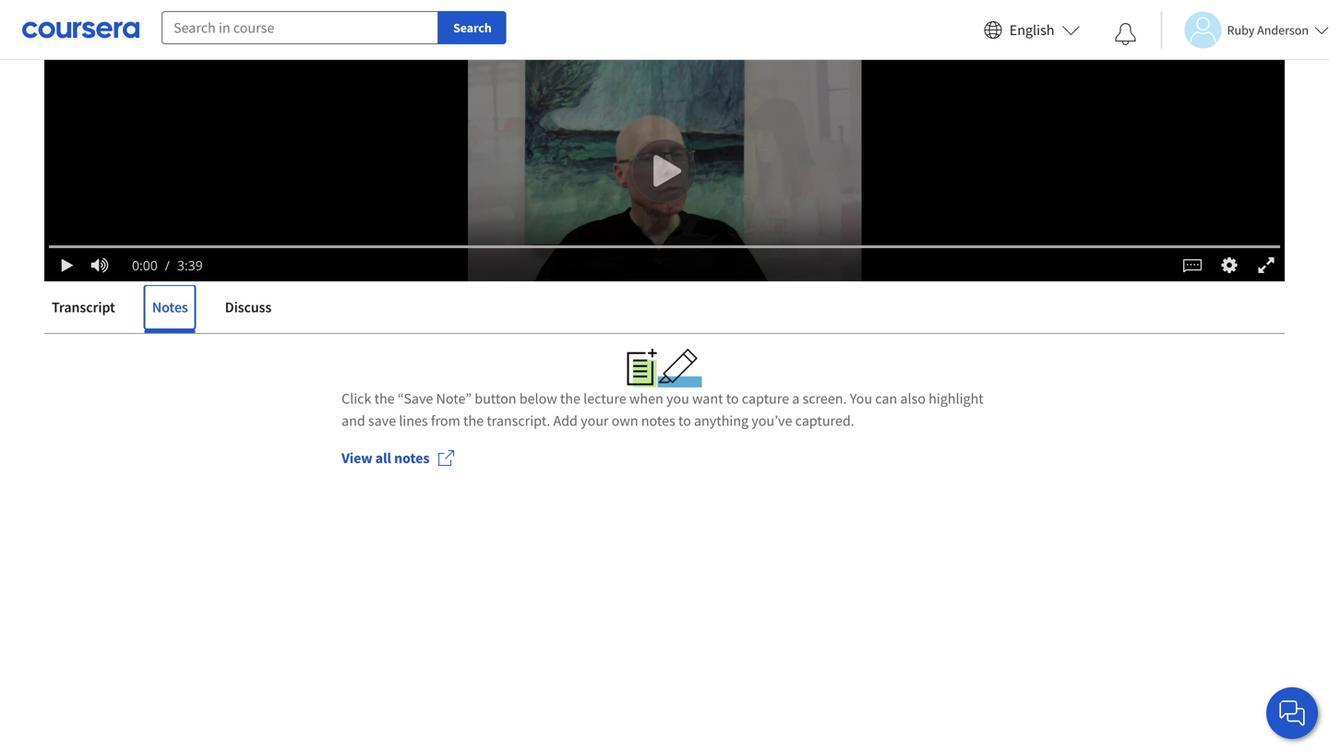 Task type: describe. For each thing, give the bounding box(es) containing it.
when
[[630, 390, 664, 408]]

english
[[1010, 21, 1055, 39]]

ruby anderson
[[1228, 22, 1309, 38]]

save note
[[1208, 254, 1271, 272]]

course
[[113, 247, 190, 279]]

quick
[[44, 247, 108, 279]]

transcript
[[52, 298, 115, 317]]

english button
[[977, 0, 1088, 60]]

mute image
[[88, 256, 112, 275]]

overview
[[195, 247, 299, 279]]

"save
[[398, 390, 433, 408]]

0 minutes 0 seconds element
[[132, 257, 158, 274]]

below
[[520, 390, 557, 408]]

want
[[693, 390, 724, 408]]

0 vertical spatial to
[[727, 390, 739, 408]]

ruby
[[1228, 22, 1255, 38]]

from
[[431, 412, 461, 430]]

add
[[554, 412, 578, 430]]

3:39
[[177, 257, 203, 274]]

1 vertical spatial to
[[679, 412, 691, 430]]

all
[[375, 449, 391, 468]]

transcript button
[[44, 285, 123, 330]]

ruby anderson button
[[1161, 12, 1330, 48]]

and
[[342, 412, 365, 430]]

search button
[[439, 11, 507, 44]]

discuss
[[225, 298, 272, 317]]

coursera image
[[22, 15, 139, 45]]

3 minutes 39 seconds element
[[177, 257, 203, 274]]

highlight image
[[658, 349, 702, 388]]

also
[[901, 390, 926, 408]]

quick course overview
[[44, 247, 299, 279]]

full screen image
[[1255, 256, 1279, 275]]

note
[[1242, 254, 1271, 272]]

anything
[[694, 412, 749, 430]]

own
[[612, 412, 639, 430]]



Task type: vqa. For each thing, say whether or not it's contained in the screenshot.
the bottommost 'notes'
yes



Task type: locate. For each thing, give the bounding box(es) containing it.
save
[[1208, 254, 1239, 272]]

Search in course text field
[[162, 11, 439, 44]]

discuss button
[[218, 285, 279, 330]]

your
[[581, 412, 609, 430]]

click the "save note" button below the lecture when you want to capture a screen. you can also highlight and save lines from the transcript. add your own notes to anything you've captured.
[[342, 390, 984, 430]]

captured.
[[796, 412, 855, 430]]

0 vertical spatial notes
[[642, 412, 676, 430]]

to down you at bottom
[[679, 412, 691, 430]]

view all notes
[[342, 449, 430, 468]]

the up 'add'
[[560, 390, 581, 408]]

to up anything
[[727, 390, 739, 408]]

save note button
[[1167, 241, 1285, 285]]

chat with us image
[[1278, 699, 1308, 729]]

0:00
[[132, 257, 158, 274]]

notes button
[[145, 285, 195, 330]]

you
[[850, 390, 873, 408]]

button
[[475, 390, 517, 408]]

1 horizontal spatial notes
[[642, 412, 676, 430]]

related lecture content tabs tab list
[[44, 285, 1285, 333]]

highlight
[[929, 390, 984, 408]]

lecture
[[584, 390, 627, 408]]

1 vertical spatial notes
[[394, 449, 430, 468]]

a
[[793, 390, 800, 408]]

save
[[368, 412, 396, 430]]

to
[[727, 390, 739, 408], [679, 412, 691, 430]]

1 horizontal spatial to
[[727, 390, 739, 408]]

view
[[342, 449, 373, 468]]

you
[[667, 390, 690, 408]]

notes
[[642, 412, 676, 430], [394, 449, 430, 468]]

take notes image
[[627, 349, 658, 388]]

play image
[[58, 258, 77, 273]]

notes
[[152, 298, 188, 317]]

show notifications image
[[1115, 23, 1137, 45]]

view all notes button
[[327, 436, 470, 480]]

lines
[[399, 412, 428, 430]]

can
[[876, 390, 898, 408]]

0 horizontal spatial the
[[375, 390, 395, 408]]

2 horizontal spatial the
[[560, 390, 581, 408]]

screen.
[[803, 390, 847, 408]]

the right from
[[464, 412, 484, 430]]

0:00 / 3:39
[[132, 257, 203, 274]]

1 horizontal spatial the
[[464, 412, 484, 430]]

/
[[165, 257, 170, 274]]

you've
[[752, 412, 793, 430]]

notes inside button
[[394, 449, 430, 468]]

note"
[[436, 390, 472, 408]]

notes right all
[[394, 449, 430, 468]]

click
[[342, 390, 372, 408]]

anderson
[[1258, 22, 1309, 38]]

capture
[[742, 390, 790, 408]]

notes inside click the "save note" button below the lecture when you want to capture a screen. you can also highlight and save lines from the transcript. add your own notes to anything you've captured.
[[642, 412, 676, 430]]

the
[[375, 390, 395, 408], [560, 390, 581, 408], [464, 412, 484, 430]]

transcript.
[[487, 412, 551, 430]]

the up save
[[375, 390, 395, 408]]

search
[[453, 19, 492, 36]]

0 horizontal spatial notes
[[394, 449, 430, 468]]

notes down when at the bottom left
[[642, 412, 676, 430]]

0 horizontal spatial to
[[679, 412, 691, 430]]



